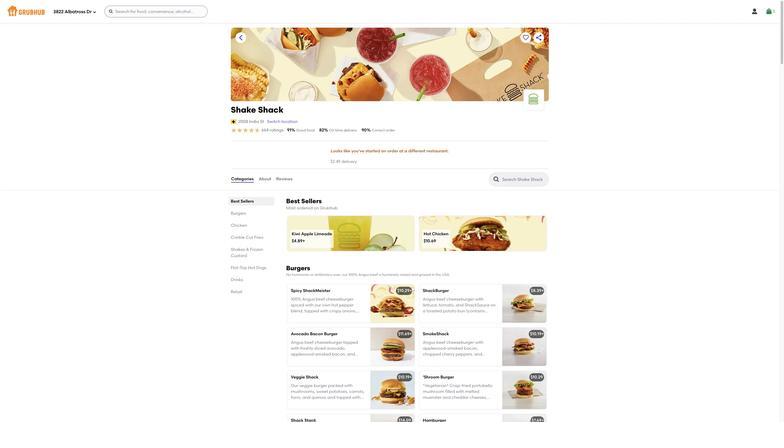 Task type: locate. For each thing, give the bounding box(es) containing it.
hot inside flat-top hot dogs tab
[[248, 266, 256, 271]]

grazed
[[419, 273, 431, 277]]

best for best sellers most ordered on grubhub
[[286, 198, 300, 205]]

0 vertical spatial $10.19 +
[[531, 332, 544, 337]]

main navigation navigation
[[0, 0, 780, 23]]

0 horizontal spatial $10.19
[[399, 376, 410, 381]]

1 vertical spatial $10.19 +
[[399, 376, 412, 381]]

own
[[322, 303, 331, 308]]

with up 'topped' in the bottom of the page
[[305, 303, 314, 308]]

a down the lettuce,
[[423, 309, 426, 314]]

1 horizontal spatial on
[[491, 303, 496, 308]]

burgers down best sellers
[[231, 211, 246, 216]]

0 horizontal spatial our
[[315, 303, 321, 308]]

india
[[249, 119, 259, 124]]

with up shacksauce
[[476, 297, 484, 302]]

$11.69
[[399, 332, 410, 337]]

1 vertical spatial with
[[305, 303, 314, 308]]

0 vertical spatial with
[[476, 297, 484, 302]]

soy,
[[463, 315, 470, 320]]

2 horizontal spatial with
[[476, 297, 484, 302]]

angus up the lettuce,
[[423, 297, 436, 302]]

$8.39 +
[[531, 289, 544, 294]]

1 horizontal spatial burgers
[[286, 265, 310, 272]]

2 horizontal spatial angus
[[423, 297, 436, 302]]

0 vertical spatial hot
[[424, 232, 431, 237]]

1 horizontal spatial $10.19 +
[[531, 332, 544, 337]]

avocado bacon burger
[[291, 332, 338, 337]]

$10.29
[[398, 289, 410, 294], [531, 376, 543, 381]]

shakes & frozen custard
[[231, 247, 263, 259]]

cheeseburger inside 100% angus beef cheeseburger spiced with our own hot pepper blend, topped with crispy onions, chopped cherry peppers and shacksauce.
[[326, 297, 354, 302]]

chicken inside hot chicken $10.69
[[432, 232, 449, 237]]

1 vertical spatial on
[[491, 303, 496, 308]]

or
[[310, 273, 314, 277]]

avocado bacon burger image
[[371, 328, 415, 367]]

2 cheeseburger from the left
[[447, 297, 475, 302]]

0 horizontal spatial best
[[231, 199, 240, 204]]

2008 india st
[[238, 119, 264, 124]]

lettuce,
[[423, 303, 438, 308]]

1 horizontal spatial with
[[320, 309, 329, 314]]

custard
[[231, 254, 247, 259]]

chicken up crinkle
[[231, 223, 247, 228]]

1 vertical spatial a
[[423, 309, 426, 314]]

1 horizontal spatial burger
[[441, 376, 454, 381]]

our left own
[[315, 303, 321, 308]]

1 horizontal spatial 100%
[[349, 273, 358, 277]]

0 horizontal spatial chicken
[[231, 223, 247, 228]]

0 vertical spatial order
[[386, 128, 395, 133]]

svg image
[[752, 8, 759, 15], [766, 8, 773, 15], [109, 9, 113, 14], [93, 10, 96, 14]]

beef left is
[[370, 273, 378, 277]]

chicken inside chicken tab
[[231, 223, 247, 228]]

our inside the burgers no hormones or antibiotics ever, our 100% angus beef is humanely raised and grazed in the usa
[[342, 273, 348, 277]]

smokeshack
[[423, 332, 449, 337]]

our for 100%
[[315, 303, 321, 308]]

+ for avocado bacon burger
[[410, 332, 412, 337]]

best up most
[[286, 198, 300, 205]]

0 vertical spatial 100%
[[349, 273, 358, 277]]

cheeseburger up hot
[[326, 297, 354, 302]]

100% up 'spiced'
[[291, 297, 302, 302]]

burgers up hormones
[[286, 265, 310, 272]]

restaurant.
[[427, 149, 449, 154]]

onions,
[[343, 309, 357, 314]]

0 vertical spatial $10.19
[[531, 332, 542, 337]]

0 horizontal spatial angus
[[303, 297, 315, 302]]

1 horizontal spatial our
[[342, 273, 348, 277]]

retail tab
[[231, 289, 272, 295]]

st
[[260, 119, 264, 124]]

1 vertical spatial delivery
[[342, 160, 357, 165]]

1 vertical spatial hot
[[248, 266, 256, 271]]

switch
[[267, 119, 281, 124]]

order left at
[[388, 149, 399, 154]]

best inside tab
[[231, 199, 240, 204]]

chopped
[[291, 315, 309, 320]]

100% right ever,
[[349, 273, 358, 277]]

and inside the burgers no hormones or antibiotics ever, our 100% angus beef is humanely raised and grazed in the usa
[[412, 273, 418, 277]]

$10.19 for veggie shack
[[399, 376, 410, 381]]

you've
[[352, 149, 365, 154]]

100%
[[349, 273, 358, 277], [291, 297, 302, 302]]

0 horizontal spatial shack
[[258, 105, 284, 115]]

angus down spicy shackmeister
[[303, 297, 315, 302]]

crinkle cut fries
[[231, 235, 264, 240]]

wheat,
[[471, 315, 485, 320]]

0 vertical spatial shack
[[258, 105, 284, 115]]

0 horizontal spatial 100%
[[291, 297, 302, 302]]

smokeshack image
[[503, 328, 547, 367]]

shackburger
[[423, 289, 449, 294]]

sellers for best sellers
[[241, 199, 254, 204]]

angus inside the burgers no hormones or antibiotics ever, our 100% angus beef is humanely raised and grazed in the usa
[[359, 273, 369, 277]]

save this restaurant image
[[523, 34, 530, 41]]

1 vertical spatial our
[[315, 303, 321, 308]]

0 vertical spatial chicken
[[231, 223, 247, 228]]

2 horizontal spatial beef
[[437, 297, 446, 302]]

dogs
[[256, 266, 267, 271]]

shack right veggie at bottom left
[[306, 376, 319, 381]]

0 horizontal spatial a
[[405, 149, 408, 154]]

retail
[[231, 290, 242, 295]]

1 horizontal spatial a
[[423, 309, 426, 314]]

kiwi
[[292, 232, 300, 237]]

0 horizontal spatial sellers
[[241, 199, 254, 204]]

0 horizontal spatial cheeseburger
[[326, 297, 354, 302]]

our inside 100% angus beef cheeseburger spiced with our own hot pepper blend, topped with crispy onions, chopped cherry peppers and shacksauce.
[[315, 303, 321, 308]]

1 horizontal spatial hot
[[424, 232, 431, 237]]

1 horizontal spatial angus
[[359, 273, 369, 277]]

a
[[405, 149, 408, 154], [423, 309, 426, 314]]

cheeseburger up bun
[[447, 297, 475, 302]]

0 horizontal spatial burgers
[[231, 211, 246, 216]]

0 vertical spatial our
[[342, 273, 348, 277]]

bacon
[[310, 332, 323, 337]]

apple
[[301, 232, 314, 237]]

on right shacksauce
[[491, 303, 496, 308]]

best up the burgers tab
[[231, 199, 240, 204]]

100% angus beef cheeseburger spiced with our own hot pepper blend, topped with crispy onions, chopped cherry peppers and shacksauce.
[[291, 297, 357, 326]]

best sellers tab
[[231, 199, 272, 205]]

star icon image
[[231, 128, 237, 133], [237, 128, 243, 133], [243, 128, 249, 133], [249, 128, 255, 133], [255, 128, 261, 133], [255, 128, 261, 133]]

reviews button
[[276, 169, 293, 190]]

crispy
[[330, 309, 342, 314]]

beef up the tomato,
[[437, 297, 446, 302]]

on inside angus beef cheeseburger with lettuce, tomato, and shacksauce on a toasted potato bun (contains sesame, eggs, milk, soy, wheat, and gluten)
[[491, 303, 496, 308]]

looks like you've started an order at a different restaurant.
[[331, 149, 449, 154]]

sellers up ordered
[[302, 198, 322, 205]]

burger
[[324, 332, 338, 337], [441, 376, 454, 381]]

burgers inside the burgers no hormones or antibiotics ever, our 100% angus beef is humanely raised and grazed in the usa
[[286, 265, 310, 272]]

gluten)
[[423, 321, 437, 326]]

with inside angus beef cheeseburger with lettuce, tomato, and shacksauce on a toasted potato bun (contains sesame, eggs, milk, soy, wheat, and gluten)
[[476, 297, 484, 302]]

angus left is
[[359, 273, 369, 277]]

blend,
[[291, 309, 304, 314]]

1 vertical spatial burgers
[[286, 265, 310, 272]]

3822
[[53, 9, 64, 14]]

best inside the 'best sellers most ordered on grubhub'
[[286, 198, 300, 205]]

1 horizontal spatial shack
[[306, 376, 319, 381]]

spicy shackmeister image
[[371, 285, 415, 323]]

delivery right 'time'
[[344, 128, 357, 133]]

664
[[262, 128, 269, 133]]

$10.19 + for veggie shack
[[399, 376, 412, 381]]

shack stack image
[[371, 415, 415, 423]]

0 vertical spatial $10.29
[[398, 289, 410, 294]]

burgers inside tab
[[231, 211, 246, 216]]

1 horizontal spatial sellers
[[302, 198, 322, 205]]

and
[[412, 273, 418, 277], [456, 303, 464, 308], [342, 315, 350, 320], [486, 315, 494, 320]]

order right correct
[[386, 128, 395, 133]]

1 horizontal spatial $10.19
[[531, 332, 542, 337]]

1 vertical spatial shack
[[306, 376, 319, 381]]

hot
[[424, 232, 431, 237], [248, 266, 256, 271]]

on time delivery
[[329, 128, 357, 133]]

sellers inside the 'best sellers most ordered on grubhub'
[[302, 198, 322, 205]]

$10.29 for $10.29
[[531, 376, 543, 381]]

0 horizontal spatial burger
[[324, 332, 338, 337]]

subscription pass image
[[231, 120, 237, 124]]

milk,
[[453, 315, 462, 320]]

angus inside angus beef cheeseburger with lettuce, tomato, and shacksauce on a toasted potato bun (contains sesame, eggs, milk, soy, wheat, and gluten)
[[423, 297, 436, 302]]

0 vertical spatial on
[[314, 206, 319, 211]]

a inside angus beef cheeseburger with lettuce, tomato, and shacksauce on a toasted potato bun (contains sesame, eggs, milk, soy, wheat, and gluten)
[[423, 309, 426, 314]]

best for best sellers
[[231, 199, 240, 204]]

1 vertical spatial chicken
[[432, 232, 449, 237]]

hot right top
[[248, 266, 256, 271]]

shake shack logo image
[[524, 90, 545, 110]]

1 vertical spatial $10.29
[[531, 376, 543, 381]]

sellers
[[302, 198, 322, 205], [241, 199, 254, 204]]

on
[[314, 206, 319, 211], [491, 303, 496, 308]]

ever,
[[334, 273, 342, 277]]

caret left icon image
[[238, 34, 245, 41]]

+ for shackburger
[[542, 289, 544, 294]]

flat-
[[231, 266, 240, 271]]

a right at
[[405, 149, 408, 154]]

1 vertical spatial burger
[[441, 376, 454, 381]]

our for burgers
[[342, 273, 348, 277]]

hormones
[[292, 273, 309, 277]]

1 vertical spatial 100%
[[291, 297, 302, 302]]

spiced
[[291, 303, 305, 308]]

the
[[436, 273, 442, 277]]

on right ordered
[[314, 206, 319, 211]]

chicken up $10.69
[[432, 232, 449, 237]]

1 horizontal spatial $10.29
[[531, 376, 543, 381]]

$10.19 + for smokeshack
[[531, 332, 544, 337]]

topped
[[305, 309, 319, 314]]

cut
[[246, 235, 253, 240]]

1 horizontal spatial best
[[286, 198, 300, 205]]

$11.69 +
[[399, 332, 412, 337]]

started
[[366, 149, 380, 154]]

and down onions, at the left bottom of the page
[[342, 315, 350, 320]]

0 vertical spatial a
[[405, 149, 408, 154]]

+ for veggie shack
[[410, 376, 412, 381]]

hot up $10.69
[[424, 232, 431, 237]]

sellers up the burgers tab
[[241, 199, 254, 204]]

humanely
[[382, 273, 399, 277]]

potato
[[443, 309, 457, 314]]

burgers
[[231, 211, 246, 216], [286, 265, 310, 272]]

crinkle cut fries tab
[[231, 235, 272, 241]]

1 horizontal spatial beef
[[370, 273, 378, 277]]

0 horizontal spatial beef
[[316, 297, 325, 302]]

beef up own
[[316, 297, 325, 302]]

1 cheeseburger from the left
[[326, 297, 354, 302]]

$2.49
[[331, 160, 341, 165]]

+ for smokeshack
[[542, 332, 544, 337]]

crinkle
[[231, 235, 245, 240]]

with down own
[[320, 309, 329, 314]]

flat-top hot dogs tab
[[231, 265, 272, 271]]

delivery down 'like'
[[342, 160, 357, 165]]

$10.19 +
[[531, 332, 544, 337], [399, 376, 412, 381]]

0 horizontal spatial $10.29
[[398, 289, 410, 294]]

burger right 'shroom
[[441, 376, 454, 381]]

shack up switch
[[258, 105, 284, 115]]

0 horizontal spatial on
[[314, 206, 319, 211]]

and right raised
[[412, 273, 418, 277]]

0 horizontal spatial $10.19 +
[[399, 376, 412, 381]]

1 horizontal spatial chicken
[[432, 232, 449, 237]]

0 vertical spatial burgers
[[231, 211, 246, 216]]

and up bun
[[456, 303, 464, 308]]

our right ever,
[[342, 273, 348, 277]]

1 horizontal spatial cheeseburger
[[447, 297, 475, 302]]

time
[[335, 128, 343, 133]]

order
[[386, 128, 395, 133], [388, 149, 399, 154]]

1 vertical spatial $10.19
[[399, 376, 410, 381]]

2 vertical spatial with
[[320, 309, 329, 314]]

0 horizontal spatial hot
[[248, 266, 256, 271]]

best sellers most ordered on grubhub
[[286, 198, 338, 211]]

most
[[286, 206, 296, 211]]

$10.29 for $10.29 +
[[398, 289, 410, 294]]

on
[[329, 128, 335, 133]]

$4.89
[[292, 239, 303, 244]]

sellers inside tab
[[241, 199, 254, 204]]

delivery
[[344, 128, 357, 133], [342, 160, 357, 165]]

ratings
[[270, 128, 284, 133]]

burger right bacon
[[324, 332, 338, 337]]

sellers for best sellers most ordered on grubhub
[[302, 198, 322, 205]]

shake
[[231, 105, 256, 115]]

flat-top hot dogs
[[231, 266, 267, 271]]

shack
[[258, 105, 284, 115], [306, 376, 319, 381]]

1 vertical spatial order
[[388, 149, 399, 154]]



Task type: vqa. For each thing, say whether or not it's contained in the screenshot.
Fraud
no



Task type: describe. For each thing, give the bounding box(es) containing it.
frozen
[[250, 247, 263, 252]]

(contains
[[467, 309, 485, 314]]

categories button
[[231, 169, 254, 190]]

0 vertical spatial burger
[[324, 332, 338, 337]]

hot
[[332, 303, 338, 308]]

angus inside 100% angus beef cheeseburger spiced with our own hot pepper blend, topped with crispy onions, chopped cherry peppers and shacksauce.
[[303, 297, 315, 302]]

ordered
[[297, 206, 313, 211]]

best sellers
[[231, 199, 254, 204]]

save this restaurant button
[[521, 32, 532, 43]]

+ inside kiwi apple limeade $4.89 +
[[303, 239, 305, 244]]

angus beef cheeseburger with lettuce, tomato, and shacksauce on a toasted potato bun (contains sesame, eggs, milk, soy, wheat, and gluten)
[[423, 297, 496, 326]]

sesame,
[[423, 315, 440, 320]]

hot inside hot chicken $10.69
[[424, 232, 431, 237]]

grubhub
[[320, 206, 338, 211]]

antibiotics
[[315, 273, 333, 277]]

burgers tab
[[231, 211, 272, 217]]

avocado
[[291, 332, 309, 337]]

3 button
[[766, 6, 776, 17]]

and right the wheat,
[[486, 315, 494, 320]]

search icon image
[[493, 176, 500, 183]]

veggie shack image
[[371, 372, 415, 410]]

a inside button
[[405, 149, 408, 154]]

svg image inside 3 button
[[766, 8, 773, 15]]

beef inside angus beef cheeseburger with lettuce, tomato, and shacksauce on a toasted potato bun (contains sesame, eggs, milk, soy, wheat, and gluten)
[[437, 297, 446, 302]]

order inside button
[[388, 149, 399, 154]]

albatross
[[65, 9, 86, 14]]

food
[[307, 128, 315, 133]]

peppers
[[324, 315, 341, 320]]

100% inside the burgers no hormones or antibiotics ever, our 100% angus beef is humanely raised and grazed in the usa
[[349, 273, 358, 277]]

90
[[362, 128, 367, 133]]

kiwi apple limeade $4.89 +
[[292, 232, 332, 244]]

bun
[[458, 309, 466, 314]]

shacksauce
[[465, 303, 490, 308]]

'shroom burger
[[423, 376, 454, 381]]

good
[[296, 128, 306, 133]]

looks like you've started an order at a different restaurant. button
[[331, 145, 450, 158]]

is
[[379, 273, 381, 277]]

looks
[[331, 149, 343, 154]]

chicken tab
[[231, 223, 272, 229]]

eggs,
[[441, 315, 452, 320]]

shakes
[[231, 247, 245, 252]]

beef inside the burgers no hormones or antibiotics ever, our 100% angus beef is humanely raised and grazed in the usa
[[370, 273, 378, 277]]

+ for spicy shackmeister
[[410, 289, 412, 294]]

beef inside 100% angus beef cheeseburger spiced with our own hot pepper blend, topped with crispy onions, chopped cherry peppers and shacksauce.
[[316, 297, 325, 302]]

2008
[[238, 119, 248, 124]]

cherry
[[310, 315, 323, 320]]

shackburger image
[[503, 285, 547, 323]]

spicy shackmeister
[[291, 289, 331, 294]]

hot chicken $10.69
[[424, 232, 449, 244]]

$10.29 +
[[398, 289, 412, 294]]

veggie
[[291, 376, 305, 381]]

100% inside 100% angus beef cheeseburger spiced with our own hot pepper blend, topped with crispy onions, chopped cherry peppers and shacksauce.
[[291, 297, 302, 302]]

'shroom burger image
[[503, 372, 547, 410]]

correct
[[372, 128, 385, 133]]

'shroom
[[423, 376, 440, 381]]

0 vertical spatial delivery
[[344, 128, 357, 133]]

about
[[259, 177, 271, 182]]

burgers no hormones or antibiotics ever, our 100% angus beef is humanely raised and grazed in the usa
[[286, 265, 450, 277]]

raised
[[400, 273, 411, 277]]

and inside 100% angus beef cheeseburger spiced with our own hot pepper blend, topped with crispy onions, chopped cherry peppers and shacksauce.
[[342, 315, 350, 320]]

top
[[240, 266, 247, 271]]

switch location button
[[267, 119, 298, 125]]

location
[[282, 119, 298, 124]]

shake shack
[[231, 105, 284, 115]]

at
[[400, 149, 404, 154]]

shakes & frozen custard tab
[[231, 247, 272, 259]]

limeade
[[315, 232, 332, 237]]

toasted
[[427, 309, 442, 314]]

3
[[773, 9, 776, 14]]

drinks
[[231, 278, 243, 283]]

no
[[286, 273, 291, 277]]

shackmeister
[[303, 289, 331, 294]]

veggie shack
[[291, 376, 319, 381]]

shack for veggie shack
[[306, 376, 319, 381]]

Search Shake Shack search field
[[502, 177, 547, 183]]

good food
[[296, 128, 315, 133]]

an
[[381, 149, 387, 154]]

shack for shake shack
[[258, 105, 284, 115]]

spicy
[[291, 289, 302, 294]]

&
[[246, 247, 249, 252]]

$10.19 for smokeshack
[[531, 332, 542, 337]]

Search for food, convenience, alcohol... search field
[[105, 6, 208, 17]]

cheeseburger inside angus beef cheeseburger with lettuce, tomato, and shacksauce on a toasted potato bun (contains sesame, eggs, milk, soy, wheat, and gluten)
[[447, 297, 475, 302]]

2008 india st button
[[238, 119, 265, 125]]

3822 albatross dr
[[53, 9, 92, 14]]

burgers for burgers
[[231, 211, 246, 216]]

$10.69
[[424, 239, 436, 244]]

82
[[320, 128, 324, 133]]

91
[[287, 128, 291, 133]]

hamburger image
[[503, 415, 547, 423]]

dr
[[87, 9, 92, 14]]

about button
[[259, 169, 272, 190]]

0 horizontal spatial with
[[305, 303, 314, 308]]

correct order
[[372, 128, 395, 133]]

usa
[[442, 273, 450, 277]]

reviews
[[276, 177, 293, 182]]

on inside the 'best sellers most ordered on grubhub'
[[314, 206, 319, 211]]

burgers for burgers no hormones or antibiotics ever, our 100% angus beef is humanely raised and grazed in the usa
[[286, 265, 310, 272]]

drinks tab
[[231, 277, 272, 283]]

tomato,
[[439, 303, 455, 308]]

664 ratings
[[262, 128, 284, 133]]

share icon image
[[536, 34, 543, 41]]



